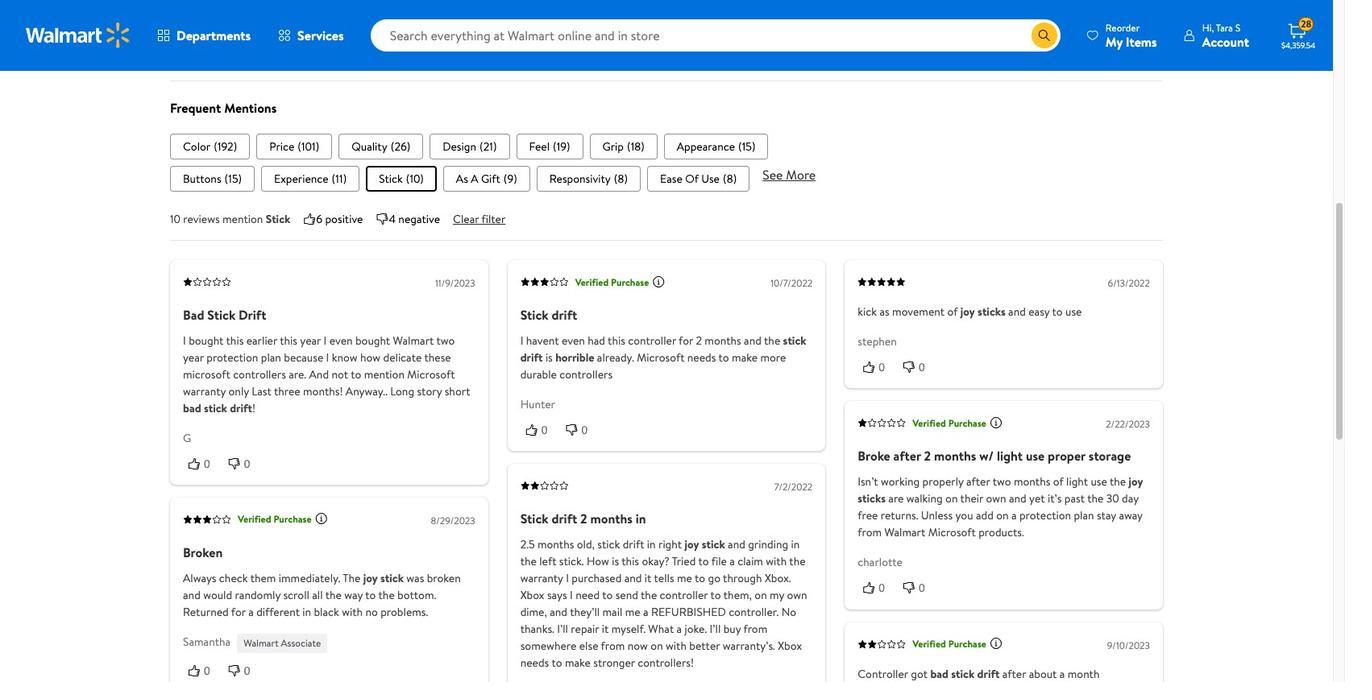 Task type: vqa. For each thing, say whether or not it's contained in the screenshot.


Task type: describe. For each thing, give the bounding box(es) containing it.
make inside already. microsoft needs to make more durable controllers
[[732, 350, 758, 366]]

walmart inside i bought this earlier this year i even bought walmart two year protection plan because i know how delicate these microsoft controllers are. and not to mention microsoft warranty only last three months! anyway.. long story short bad stick drift !
[[393, 333, 434, 349]]

as a gift (9)
[[456, 171, 517, 187]]

$4,359.54
[[1282, 40, 1316, 51]]

verified purchase information image for broken
[[315, 513, 328, 526]]

color
[[183, 139, 211, 155]]

grip
[[603, 139, 624, 155]]

properly
[[923, 474, 964, 490]]

0 horizontal spatial of
[[948, 304, 958, 320]]

working
[[881, 474, 920, 490]]

list item containing as a gift
[[443, 166, 530, 192]]

a inside was broken and would randomly scroll all the way to the bottom. returned for a different in black with no problems.
[[248, 605, 254, 621]]

this left earlier
[[226, 333, 244, 349]]

verified for broken
[[238, 513, 271, 527]]

verified for stick drift
[[575, 275, 609, 289]]

the
[[343, 571, 361, 587]]

drift inside stick drift
[[521, 350, 543, 366]]

Walmart Site-Wide search field
[[371, 19, 1061, 52]]

a up "what"
[[643, 605, 649, 621]]

stick for stick drift 2 months in
[[521, 511, 549, 528]]

quality (26)
[[352, 139, 411, 155]]

responsivity
[[550, 171, 611, 187]]

on down "what"
[[651, 639, 663, 655]]

on down properly
[[946, 491, 958, 507]]

you
[[956, 508, 974, 524]]

stronger
[[594, 656, 635, 672]]

to up "mail"
[[602, 588, 613, 604]]

walmart image
[[26, 23, 131, 48]]

0 horizontal spatial it
[[602, 622, 609, 638]]

months up already. microsoft needs to make more durable controllers
[[705, 333, 742, 349]]

0 vertical spatial 2
[[696, 333, 702, 349]]

stick inside stick drift
[[783, 333, 807, 349]]

verified purchase information image for stick drift
[[653, 275, 665, 288]]

months up left
[[538, 537, 574, 553]]

2 i'll from the left
[[710, 622, 721, 638]]

verified purchase up controller got bad stick drift after about a month
[[913, 638, 987, 652]]

away
[[1119, 508, 1143, 524]]

tara
[[1217, 21, 1234, 34]]

stick for stick (10)
[[379, 171, 403, 187]]

products.
[[979, 525, 1025, 541]]

bad inside i bought this earlier this year i even bought walmart two year protection plan because i know how delicate these microsoft controllers are. and not to mention microsoft warranty only last three months! anyway.. long story short bad stick drift !
[[183, 401, 201, 417]]

better
[[690, 639, 720, 655]]

two inside isn't working properly after two months of light use the joy sticks
[[993, 474, 1012, 490]]

was broken and would randomly scroll all the way to the bottom. returned for a different in black with no problems.
[[183, 571, 461, 621]]

check
[[219, 571, 248, 587]]

list item containing appearance
[[664, 134, 769, 159]]

no
[[366, 605, 378, 621]]

30
[[1107, 491, 1120, 507]]

now
[[628, 639, 648, 655]]

sticks inside isn't working properly after two months of light use the joy sticks
[[858, 491, 886, 507]]

story
[[417, 384, 442, 400]]

0 horizontal spatial use
[[1026, 448, 1045, 465]]

reorder my items
[[1106, 21, 1158, 50]]

negative
[[399, 211, 440, 227]]

movement
[[893, 304, 945, 320]]

services button
[[265, 16, 358, 55]]

know
[[332, 350, 358, 366]]

7/2/2022
[[775, 481, 813, 494]]

joy up tried
[[685, 537, 699, 553]]

0 vertical spatial after
[[894, 448, 921, 465]]

0 vertical spatial controller
[[628, 333, 676, 349]]

i left know
[[326, 350, 329, 366]]

to down somewhere
[[552, 656, 562, 672]]

stick left the 6
[[266, 211, 290, 227]]

see
[[763, 166, 783, 184]]

0 horizontal spatial mention
[[223, 211, 263, 227]]

(15) for appearance (15)
[[739, 139, 756, 155]]

filter
[[482, 211, 506, 227]]

bad stick drift
[[183, 306, 266, 324]]

mentions
[[224, 99, 277, 117]]

on up products.
[[997, 508, 1009, 524]]

always check them immediately. the joy stick
[[183, 571, 404, 587]]

old,
[[577, 537, 595, 553]]

stick left was
[[381, 571, 404, 587]]

stick right got
[[952, 666, 975, 683]]

the inside isn't working properly after two months of light use the joy sticks
[[1110, 474, 1126, 490]]

mail
[[603, 605, 623, 621]]

even inside i bought this earlier this year i even bought walmart two year protection plan because i know how delicate these microsoft controllers are. and not to mention microsoft warranty only last three months! anyway.. long story short bad stick drift !
[[330, 333, 353, 349]]

past
[[1065, 491, 1085, 507]]

1 vertical spatial bad
[[931, 666, 949, 683]]

and left easy
[[1009, 304, 1026, 320]]

to down "go"
[[711, 588, 721, 604]]

clear filter button
[[453, 211, 506, 227]]

g
[[183, 430, 191, 447]]

with inside was broken and would randomly scroll all the way to the bottom. returned for a different in black with no problems.
[[342, 605, 363, 621]]

to right easy
[[1053, 304, 1063, 320]]

in up 2.5 months old, stick drift in right joy stick
[[636, 511, 646, 528]]

0 vertical spatial light
[[997, 448, 1023, 465]]

plan inside are walking on their own and yet it's past the 30 day free returns. unless you add on a protection plan stay away from walmart microsoft products.
[[1074, 508, 1095, 524]]

list item containing color
[[170, 134, 250, 159]]

list item containing grip
[[590, 134, 658, 159]]

list item containing responsivity
[[537, 166, 641, 192]]

are
[[889, 491, 904, 507]]

i left havent
[[521, 333, 524, 349]]

microsoft inside already. microsoft needs to make more durable controllers
[[637, 350, 685, 366]]

1 horizontal spatial me
[[677, 571, 692, 587]]

0 vertical spatial use
[[1066, 304, 1082, 320]]

i down 'bad'
[[183, 333, 186, 349]]

needs inside already. microsoft needs to make more durable controllers
[[688, 350, 716, 366]]

in up "okay?"
[[647, 537, 656, 553]]

(192)
[[214, 139, 237, 155]]

immediately.
[[279, 571, 341, 587]]

a right the "file"
[[730, 554, 735, 570]]

right
[[659, 537, 682, 553]]

see more
[[763, 166, 816, 184]]

i down stick.
[[566, 571, 569, 587]]

(26)
[[391, 139, 411, 155]]

warranty inside i bought this earlier this year i even bought walmart two year protection plan because i know how delicate these microsoft controllers are. and not to mention microsoft warranty only last three months! anyway.. long story short bad stick drift !
[[183, 384, 226, 400]]

verified up got
[[913, 638, 946, 652]]

1 horizontal spatial sticks
[[978, 304, 1006, 320]]

it's
[[1048, 491, 1062, 507]]

verified purchase for broke after 2 months w/ light use proper storage
[[913, 417, 987, 430]]

2 for broke after 2 months w/ light use proper storage
[[924, 448, 931, 465]]

drift
[[239, 306, 266, 324]]

returned
[[183, 605, 229, 621]]

2 for stick drift 2 months in
[[581, 511, 587, 528]]

buttons
[[183, 171, 221, 187]]

(19)
[[553, 139, 570, 155]]

last
[[252, 384, 272, 400]]

drift up havent
[[552, 306, 577, 324]]

of inside isn't working properly after two months of light use the joy sticks
[[1054, 474, 1064, 490]]

i up and
[[324, 333, 327, 349]]

walking
[[907, 491, 943, 507]]

list item containing quality
[[339, 134, 423, 159]]

to left "go"
[[695, 571, 706, 587]]

walmart inside are walking on their own and yet it's past the 30 day free returns. unless you add on a protection plan stay away from walmart microsoft products.
[[885, 525, 926, 541]]

clear
[[453, 211, 479, 227]]

stephen
[[858, 334, 897, 350]]

i havent even had this controller for 2 months and the
[[521, 333, 783, 349]]

controller
[[858, 666, 909, 683]]

1 horizontal spatial for
[[679, 333, 693, 349]]

2 horizontal spatial after
[[1003, 666, 1027, 683]]

stick right 'bad'
[[207, 306, 236, 324]]

0 vertical spatial with
[[766, 554, 787, 570]]

mention inside i bought this earlier this year i even bought walmart two year protection plan because i know how delicate these microsoft controllers are. and not to mention microsoft warranty only last three months! anyway.. long story short bad stick drift !
[[364, 367, 405, 383]]

use inside isn't working properly after two months of light use the joy sticks
[[1091, 474, 1108, 490]]

joy inside isn't working properly after two months of light use the joy sticks
[[1129, 474, 1144, 490]]

hunter
[[521, 397, 556, 413]]

i right says
[[570, 588, 573, 604]]

need
[[576, 588, 600, 604]]

controllers inside i bought this earlier this year i even bought walmart two year protection plan because i know how delicate these microsoft controllers are. and not to mention microsoft warranty only last three months! anyway.. long story short bad stick drift !
[[233, 367, 286, 383]]

list item containing buttons
[[170, 166, 255, 192]]

go
[[708, 571, 721, 587]]

unless
[[921, 508, 953, 524]]

services
[[298, 27, 344, 44]]

1 horizontal spatial xbox
[[778, 639, 802, 655]]

28
[[1301, 17, 1312, 31]]

months inside isn't working properly after two months of light use the joy sticks
[[1014, 474, 1051, 490]]

stick up how
[[598, 537, 620, 553]]

and inside are walking on their own and yet it's past the 30 day free returns. unless you add on a protection plan stay away from walmart microsoft products.
[[1009, 491, 1027, 507]]

0 vertical spatial it
[[645, 571, 652, 587]]

purchase up controller got bad stick drift after about a month
[[949, 638, 987, 652]]

10
[[170, 211, 181, 227]]

(9)
[[504, 171, 517, 187]]

this up because
[[280, 333, 297, 349]]

short
[[445, 384, 470, 400]]

is horrible
[[543, 350, 595, 366]]

0 horizontal spatial from
[[601, 639, 625, 655]]

(21)
[[480, 139, 497, 155]]

xbox.
[[765, 571, 791, 587]]

joy right movement
[[961, 304, 975, 320]]

the up problems.
[[379, 588, 395, 604]]

more
[[761, 350, 786, 366]]

1 horizontal spatial with
[[666, 639, 687, 655]]

are walking on their own and yet it's past the 30 day free returns. unless you add on a protection plan stay away from walmart microsoft products.
[[858, 491, 1143, 541]]

search icon image
[[1038, 29, 1051, 42]]

2 (8) from the left
[[723, 171, 737, 187]]

and up send at the bottom left
[[625, 571, 642, 587]]

and
[[309, 367, 329, 383]]

2.5 months old, stick drift in right joy stick
[[521, 537, 725, 553]]

the down 2.5
[[521, 554, 537, 570]]

months!
[[303, 384, 343, 400]]

joke.
[[685, 622, 707, 638]]

associate
[[281, 637, 321, 651]]

1 vertical spatial year
[[183, 350, 204, 366]]

!
[[252, 401, 256, 417]]

delicate
[[383, 350, 422, 366]]

frequent mentions
[[170, 99, 277, 117]]

them,
[[724, 588, 752, 604]]

proper
[[1048, 448, 1086, 465]]

and down says
[[550, 605, 568, 621]]

stick for stick drift
[[521, 306, 549, 324]]

1 horizontal spatial from
[[744, 622, 768, 638]]

to left the "file"
[[699, 554, 709, 570]]

bottom.
[[398, 588, 436, 604]]

controllers inside already. microsoft needs to make more durable controllers
[[560, 367, 613, 383]]

no
[[782, 605, 797, 621]]

and up more
[[744, 333, 762, 349]]

kick as movement of joy sticks and easy to use
[[858, 304, 1082, 320]]

see more button
[[763, 166, 816, 184]]

purchase for broke after 2 months w/ light use proper storage
[[949, 417, 987, 430]]

feel (19)
[[529, 139, 570, 155]]



Task type: locate. For each thing, give the bounding box(es) containing it.
the right send at the bottom left
[[641, 588, 657, 604]]

bought up how
[[355, 333, 390, 349]]

to left more
[[719, 350, 729, 366]]

controllers down horrible
[[560, 367, 613, 383]]

departments button
[[144, 16, 265, 55]]

for up already. microsoft needs to make more durable controllers
[[679, 333, 693, 349]]

bad up g
[[183, 401, 201, 417]]

purchase for stick drift
[[611, 275, 649, 289]]

0 horizontal spatial i'll
[[557, 622, 568, 638]]

departments
[[177, 27, 251, 44]]

for down randomly
[[231, 605, 246, 621]]

controller got bad stick drift after about a month
[[858, 666, 1100, 683]]

6/13/2022
[[1108, 276, 1151, 290]]

bought down 'bad'
[[189, 333, 224, 349]]

0 vertical spatial walmart
[[393, 333, 434, 349]]

walmart associate
[[244, 637, 321, 651]]

own inside are walking on their own and yet it's past the 30 day free returns. unless you add on a protection plan stay away from walmart microsoft products.
[[986, 491, 1007, 507]]

1 horizontal spatial plan
[[1074, 508, 1095, 524]]

controller
[[628, 333, 676, 349], [660, 588, 708, 604]]

1 horizontal spatial bad
[[931, 666, 949, 683]]

as
[[456, 171, 468, 187]]

thanks.
[[521, 622, 555, 638]]

0 horizontal spatial controllers
[[233, 367, 286, 383]]

the
[[764, 333, 781, 349], [1110, 474, 1126, 490], [1088, 491, 1104, 507], [521, 554, 537, 570], [790, 554, 806, 570], [325, 588, 342, 604], [379, 588, 395, 604], [641, 588, 657, 604]]

verified purchase information image
[[990, 416, 1003, 429]]

how
[[587, 554, 609, 570]]

(15) inside the see more list
[[225, 171, 242, 187]]

(8) down grip (18)
[[614, 171, 628, 187]]

0 horizontal spatial own
[[787, 588, 808, 604]]

(8) right the use
[[723, 171, 737, 187]]

even up horrible
[[562, 333, 585, 349]]

says
[[547, 588, 567, 604]]

microsoft
[[183, 367, 230, 383]]

purchase up 'always check them immediately. the joy stick'
[[274, 513, 312, 527]]

1 vertical spatial light
[[1067, 474, 1089, 490]]

in inside was broken and would randomly scroll all the way to the bottom. returned for a different in black with no problems.
[[303, 605, 311, 621]]

1 vertical spatial after
[[967, 474, 991, 490]]

yet
[[1030, 491, 1045, 507]]

see more list
[[170, 166, 1163, 192]]

0 horizontal spatial needs
[[521, 656, 549, 672]]

these
[[424, 350, 451, 366]]

verified purchase for stick drift
[[575, 275, 649, 289]]

1 horizontal spatial i'll
[[710, 622, 721, 638]]

verified for broke after 2 months w/ light use proper storage
[[913, 417, 946, 430]]

list item containing price
[[257, 134, 332, 159]]

xbox
[[521, 588, 545, 604], [778, 639, 802, 655]]

the up more
[[764, 333, 781, 349]]

more
[[786, 166, 816, 184]]

stick inside i bought this earlier this year i even bought walmart two year protection plan because i know how delicate these microsoft controllers are. and not to mention microsoft warranty only last three months! anyway.. long story short bad stick drift !
[[204, 401, 227, 417]]

after left the about
[[1003, 666, 1027, 683]]

1 horizontal spatial microsoft
[[637, 350, 685, 366]]

way
[[344, 588, 363, 604]]

11/9/2023
[[435, 276, 475, 290]]

0 vertical spatial bad
[[183, 401, 201, 417]]

from inside are walking on their own and yet it's past the 30 day free returns. unless you add on a protection plan stay away from walmart microsoft products.
[[858, 525, 882, 541]]

0 vertical spatial two
[[437, 333, 455, 349]]

a left the joke.
[[677, 622, 682, 638]]

make
[[732, 350, 758, 366], [565, 656, 591, 672]]

a right the about
[[1060, 666, 1065, 683]]

months up 2.5 months old, stick drift in right joy stick
[[591, 511, 633, 528]]

walmart up delicate
[[393, 333, 434, 349]]

0 horizontal spatial is
[[546, 350, 553, 366]]

of right movement
[[948, 304, 958, 320]]

0 horizontal spatial 2
[[581, 511, 587, 528]]

list item containing stick
[[366, 166, 437, 192]]

1 horizontal spatial 2
[[696, 333, 702, 349]]

1 vertical spatial mention
[[364, 367, 405, 383]]

list containing color
[[170, 134, 1163, 159]]

0 button
[[858, 359, 898, 376], [898, 359, 938, 376], [521, 422, 561, 439], [561, 422, 601, 439], [183, 456, 223, 473], [223, 456, 263, 473], [858, 581, 898, 597], [898, 581, 938, 597], [183, 664, 223, 680], [223, 664, 263, 680]]

gift
[[481, 171, 501, 187]]

list item containing design
[[430, 134, 510, 159]]

easy
[[1029, 304, 1050, 320]]

protection up microsoft
[[207, 350, 258, 366]]

verified purchase information image
[[653, 275, 665, 288], [315, 513, 328, 526], [990, 638, 1003, 651]]

list item containing ease of use
[[647, 166, 750, 192]]

2 horizontal spatial 2
[[924, 448, 931, 465]]

(15) for buttons (15)
[[225, 171, 242, 187]]

2 vertical spatial walmart
[[244, 637, 279, 651]]

0 horizontal spatial for
[[231, 605, 246, 621]]

light inside isn't working properly after two months of light use the joy sticks
[[1067, 474, 1089, 490]]

microsoft inside i bought this earlier this year i even bought walmart two year protection plan because i know how delicate these microsoft controllers are. and not to mention microsoft warranty only last three months! anyway.. long story short bad stick drift !
[[407, 367, 455, 383]]

stick drift 2 months in
[[521, 511, 646, 528]]

verified purchase left verified purchase information image
[[913, 417, 987, 430]]

4 negative
[[389, 211, 440, 227]]

this inside the and grinding in the left stick. how is this okay? tried to file a claim with the warranty i purchased and it tells me to go through xbox. xbox says i need to send the controller to them, on my own dime, and they'll mail me a refurbished controller. no thanks. i'll repair it myself. what a joke. i'll buy from somewhere else from now on with better warranty's. xbox needs to make stronger controllers!
[[622, 554, 639, 570]]

two up these
[[437, 333, 455, 349]]

protection down the yet
[[1020, 508, 1072, 524]]

stay
[[1097, 508, 1117, 524]]

list item
[[170, 134, 250, 159], [257, 134, 332, 159], [339, 134, 423, 159], [430, 134, 510, 159], [516, 134, 583, 159], [590, 134, 658, 159], [664, 134, 769, 159], [170, 166, 255, 192], [261, 166, 360, 192], [366, 166, 437, 192], [443, 166, 530, 192], [537, 166, 641, 192], [647, 166, 750, 192]]

kick
[[858, 304, 877, 320]]

2 horizontal spatial with
[[766, 554, 787, 570]]

1 vertical spatial it
[[602, 622, 609, 638]]

stick.
[[559, 554, 584, 570]]

already. microsoft needs to make more durable controllers
[[521, 350, 786, 383]]

0 horizontal spatial xbox
[[521, 588, 545, 604]]

price (101)
[[269, 139, 320, 155]]

make down else
[[565, 656, 591, 672]]

warranty down left
[[521, 571, 563, 587]]

to inside already. microsoft needs to make more durable controllers
[[719, 350, 729, 366]]

1 vertical spatial 2
[[924, 448, 931, 465]]

verified purchase for broken
[[238, 513, 312, 527]]

1 horizontal spatial two
[[993, 474, 1012, 490]]

broken
[[427, 571, 461, 587]]

on left "my"
[[755, 588, 767, 604]]

experience (11)
[[274, 171, 347, 187]]

6
[[316, 211, 323, 227]]

in left black
[[303, 605, 311, 621]]

(10)
[[406, 171, 424, 187]]

Search search field
[[371, 19, 1061, 52]]

1 (8) from the left
[[614, 171, 628, 187]]

file
[[712, 554, 727, 570]]

months up properly
[[934, 448, 977, 465]]

a up products.
[[1012, 508, 1017, 524]]

for inside was broken and would randomly scroll all the way to the bottom. returned for a different in black with no problems.
[[231, 605, 246, 621]]

stick inside list item
[[379, 171, 403, 187]]

as
[[880, 304, 890, 320]]

2 vertical spatial after
[[1003, 666, 1027, 683]]

1 i'll from the left
[[557, 622, 568, 638]]

even
[[330, 333, 353, 349], [562, 333, 585, 349]]

0 vertical spatial me
[[677, 571, 692, 587]]

2 horizontal spatial from
[[858, 525, 882, 541]]

all
[[312, 588, 323, 604]]

0 vertical spatial is
[[546, 350, 553, 366]]

0 horizontal spatial light
[[997, 448, 1023, 465]]

protection inside i bought this earlier this year i even bought walmart two year protection plan because i know how delicate these microsoft controllers are. and not to mention microsoft warranty only last three months! anyway.. long story short bad stick drift !
[[207, 350, 258, 366]]

plan inside i bought this earlier this year i even bought walmart two year protection plan because i know how delicate these microsoft controllers are. and not to mention microsoft warranty only last three months! anyway.. long story short bad stick drift !
[[261, 350, 281, 366]]

1 vertical spatial of
[[1054, 474, 1064, 490]]

2 vertical spatial from
[[601, 639, 625, 655]]

list item containing feel
[[516, 134, 583, 159]]

joy up day
[[1129, 474, 1144, 490]]

2 horizontal spatial verified purchase information image
[[990, 638, 1003, 651]]

different
[[256, 605, 300, 621]]

havent
[[526, 333, 559, 349]]

make inside the and grinding in the left stick. how is this okay? tried to file a claim with the warranty i purchased and it tells me to go through xbox. xbox says i need to send the controller to them, on my own dime, and they'll mail me a refurbished controller. no thanks. i'll repair it myself. what a joke. i'll buy from somewhere else from now on with better warranty's. xbox needs to make stronger controllers!
[[565, 656, 591, 672]]

isn't
[[858, 474, 879, 490]]

0 vertical spatial sticks
[[978, 304, 1006, 320]]

drift up "old,"
[[552, 511, 577, 528]]

1 vertical spatial protection
[[1020, 508, 1072, 524]]

repair
[[571, 622, 599, 638]]

months up the yet
[[1014, 474, 1051, 490]]

isn't working properly after two months of light use the joy sticks
[[858, 474, 1144, 507]]

and down always
[[183, 588, 201, 604]]

1 vertical spatial make
[[565, 656, 591, 672]]

0 vertical spatial microsoft
[[637, 350, 685, 366]]

2 horizontal spatial use
[[1091, 474, 1108, 490]]

1 vertical spatial microsoft
[[407, 367, 455, 383]]

items
[[1126, 33, 1158, 50]]

i'll
[[557, 622, 568, 638], [710, 622, 721, 638]]

controller inside the and grinding in the left stick. how is this okay? tried to file a claim with the warranty i purchased and it tells me to go through xbox. xbox says i need to send the controller to them, on my own dime, and they'll mail me a refurbished controller. no thanks. i'll repair it myself. what a joke. i'll buy from somewhere else from now on with better warranty's. xbox needs to make stronger controllers!
[[660, 588, 708, 604]]

of
[[685, 171, 699, 187]]

0 horizontal spatial plan
[[261, 350, 281, 366]]

bought
[[189, 333, 224, 349], [355, 333, 390, 349]]

the inside are walking on their own and yet it's past the 30 day free returns. unless you add on a protection plan stay away from walmart microsoft products.
[[1088, 491, 1104, 507]]

2 bought from the left
[[355, 333, 390, 349]]

of
[[948, 304, 958, 320], [1054, 474, 1064, 490]]

from
[[858, 525, 882, 541], [744, 622, 768, 638], [601, 639, 625, 655]]

controllers
[[233, 367, 286, 383], [560, 367, 613, 383]]

purchase for broken
[[274, 513, 312, 527]]

own inside the and grinding in the left stick. how is this okay? tried to file a claim with the warranty i purchased and it tells me to go through xbox. xbox says i need to send the controller to them, on my own dime, and they'll mail me a refurbished controller. no thanks. i'll repair it myself. what a joke. i'll buy from somewhere else from now on with better warranty's. xbox needs to make stronger controllers!
[[787, 588, 808, 604]]

two
[[437, 333, 455, 349], [993, 474, 1012, 490]]

0 vertical spatial needs
[[688, 350, 716, 366]]

0 horizontal spatial warranty
[[183, 384, 226, 400]]

0 horizontal spatial verified purchase information image
[[315, 513, 328, 526]]

1 horizontal spatial is
[[612, 554, 619, 570]]

make left more
[[732, 350, 758, 366]]

0 horizontal spatial year
[[183, 350, 204, 366]]

microsoft down i havent even had this controller for 2 months and the
[[637, 350, 685, 366]]

1 horizontal spatial bought
[[355, 333, 390, 349]]

to inside was broken and would randomly scroll all the way to the bottom. returned for a different in black with no problems.
[[365, 588, 376, 604]]

w/
[[980, 448, 994, 465]]

0 horizontal spatial microsoft
[[407, 367, 455, 383]]

drift inside i bought this earlier this year i even bought walmart two year protection plan because i know how delicate these microsoft controllers are. and not to mention microsoft warranty only last three months! anyway.. long story short bad stick drift !
[[230, 401, 252, 417]]

positive
[[325, 211, 363, 227]]

appearance
[[677, 139, 735, 155]]

plan down past
[[1074, 508, 1095, 524]]

1 vertical spatial xbox
[[778, 639, 802, 655]]

verified purchase up them
[[238, 513, 312, 527]]

sticks
[[978, 304, 1006, 320], [858, 491, 886, 507]]

list
[[170, 134, 1163, 159]]

1 vertical spatial is
[[612, 554, 619, 570]]

else
[[579, 639, 599, 655]]

microsoft down you
[[929, 525, 976, 541]]

1 vertical spatial plan
[[1074, 508, 1095, 524]]

list item containing experience
[[261, 166, 360, 192]]

0 horizontal spatial walmart
[[244, 637, 279, 651]]

1 vertical spatial from
[[744, 622, 768, 638]]

2 up "old,"
[[581, 511, 587, 528]]

1 horizontal spatial walmart
[[393, 333, 434, 349]]

0 vertical spatial make
[[732, 350, 758, 366]]

1 vertical spatial walmart
[[885, 525, 926, 541]]

them
[[250, 571, 276, 587]]

needs down i havent even had this controller for 2 months and the
[[688, 350, 716, 366]]

purchase up i havent even had this controller for 2 months and the
[[611, 275, 649, 289]]

0 vertical spatial protection
[[207, 350, 258, 366]]

1 controllers from the left
[[233, 367, 286, 383]]

broke
[[858, 448, 891, 465]]

to inside i bought this earlier this year i even bought walmart two year protection plan because i know how delicate these microsoft controllers are. and not to mention microsoft warranty only last three months! anyway.. long story short bad stick drift !
[[351, 367, 361, 383]]

1 horizontal spatial (15)
[[739, 139, 756, 155]]

add
[[976, 508, 994, 524]]

reviews
[[183, 211, 220, 227]]

to
[[1053, 304, 1063, 320], [719, 350, 729, 366], [351, 367, 361, 383], [699, 554, 709, 570], [695, 571, 706, 587], [365, 588, 376, 604], [602, 588, 613, 604], [711, 588, 721, 604], [552, 656, 562, 672]]

is right how
[[612, 554, 619, 570]]

1 vertical spatial me
[[625, 605, 641, 621]]

drift up the durable
[[521, 350, 543, 366]]

a down randomly
[[248, 605, 254, 621]]

stick up the "file"
[[702, 537, 725, 553]]

claim
[[738, 554, 763, 570]]

1 horizontal spatial (8)
[[723, 171, 737, 187]]

is inside the and grinding in the left stick. how is this okay? tried to file a claim with the warranty i purchased and it tells me to go through xbox. xbox says i need to send the controller to them, on my own dime, and they'll mail me a refurbished controller. no thanks. i'll repair it myself. what a joke. i'll buy from somewhere else from now on with better warranty's. xbox needs to make stronger controllers!
[[612, 554, 619, 570]]

0 horizontal spatial bad
[[183, 401, 201, 417]]

1 vertical spatial verified purchase information image
[[315, 513, 328, 526]]

0 vertical spatial year
[[300, 333, 321, 349]]

this up already. in the left bottom of the page
[[608, 333, 626, 349]]

0 horizontal spatial bought
[[189, 333, 224, 349]]

after inside isn't working properly after two months of light use the joy sticks
[[967, 474, 991, 490]]

drift down only
[[230, 401, 252, 417]]

1 horizontal spatial warranty
[[521, 571, 563, 587]]

the right all
[[325, 588, 342, 604]]

1 horizontal spatial controllers
[[560, 367, 613, 383]]

2 controllers from the left
[[560, 367, 613, 383]]

me up 'myself.' on the bottom of the page
[[625, 605, 641, 621]]

2 horizontal spatial microsoft
[[929, 525, 976, 541]]

1 vertical spatial two
[[993, 474, 1012, 490]]

my
[[770, 588, 785, 604]]

drift up "okay?"
[[623, 537, 645, 553]]

1 horizontal spatial of
[[1054, 474, 1064, 490]]

2.5
[[521, 537, 535, 553]]

purchase left verified purchase information image
[[949, 417, 987, 430]]

two inside i bought this earlier this year i even bought walmart two year protection plan because i know how delicate these microsoft controllers are. and not to mention microsoft warranty only last three months! anyway.. long story short bad stick drift !
[[437, 333, 455, 349]]

protection
[[207, 350, 258, 366], [1020, 508, 1072, 524]]

warranty inside the and grinding in the left stick. how is this okay? tried to file a claim with the warranty i purchased and it tells me to go through xbox. xbox says i need to send the controller to them, on my own dime, and they'll mail me a refurbished controller. no thanks. i'll repair it myself. what a joke. i'll buy from somewhere else from now on with better warranty's. xbox needs to make stronger controllers!
[[521, 571, 563, 587]]

joy right the
[[363, 571, 378, 587]]

i'll left buy
[[710, 622, 721, 638]]

and up the claim
[[728, 537, 746, 553]]

protection inside are walking on their own and yet it's past the 30 day free returns. unless you add on a protection plan stay away from walmart microsoft products.
[[1020, 508, 1072, 524]]

0 vertical spatial xbox
[[521, 588, 545, 604]]

2 vertical spatial verified purchase information image
[[990, 638, 1003, 651]]

1 horizontal spatial year
[[300, 333, 321, 349]]

free
[[858, 508, 878, 524]]

sticks down isn't
[[858, 491, 886, 507]]

and inside was broken and would randomly scroll all the way to the bottom. returned for a different in black with no problems.
[[183, 588, 201, 604]]

microsoft inside are walking on their own and yet it's past the 30 day free returns. unless you add on a protection plan stay away from walmart microsoft products.
[[929, 525, 976, 541]]

1 vertical spatial sticks
[[858, 491, 886, 507]]

even up know
[[330, 333, 353, 349]]

use right easy
[[1066, 304, 1082, 320]]

0 vertical spatial from
[[858, 525, 882, 541]]

1 horizontal spatial own
[[986, 491, 1007, 507]]

verified
[[575, 275, 609, 289], [913, 417, 946, 430], [238, 513, 271, 527], [913, 638, 946, 652]]

not
[[332, 367, 348, 383]]

0 horizontal spatial (15)
[[225, 171, 242, 187]]

controller.
[[729, 605, 779, 621]]

own up add
[[986, 491, 1007, 507]]

0 vertical spatial (15)
[[739, 139, 756, 155]]

mention right reviews
[[223, 211, 263, 227]]

0 vertical spatial for
[[679, 333, 693, 349]]

problems.
[[381, 605, 428, 621]]

drift left the about
[[978, 666, 1000, 683]]

hi,
[[1203, 21, 1214, 34]]

a inside are walking on their own and yet it's past the 30 day free returns. unless you add on a protection plan stay away from walmart microsoft products.
[[1012, 508, 1017, 524]]

1 even from the left
[[330, 333, 353, 349]]

1 horizontal spatial mention
[[364, 367, 405, 383]]

verified up stick drift
[[575, 275, 609, 289]]

in
[[636, 511, 646, 528], [647, 537, 656, 553], [791, 537, 800, 553], [303, 605, 311, 621]]

xbox down no
[[778, 639, 802, 655]]

price
[[269, 139, 295, 155]]

the left 30
[[1088, 491, 1104, 507]]

plan down earlier
[[261, 350, 281, 366]]

0 vertical spatial verified purchase information image
[[653, 275, 665, 288]]

after up their
[[967, 474, 991, 490]]

storage
[[1089, 448, 1131, 465]]

me down tried
[[677, 571, 692, 587]]

0 vertical spatial own
[[986, 491, 1007, 507]]

from up stronger
[[601, 639, 625, 655]]

verified purchase information image up controller got bad stick drift after about a month
[[990, 638, 1003, 651]]

in inside the and grinding in the left stick. how is this okay? tried to file a claim with the warranty i purchased and it tells me to go through xbox. xbox says i need to send the controller to them, on my own dime, and they'll mail me a refurbished controller. no thanks. i'll repair it myself. what a joke. i'll buy from somewhere else from now on with better warranty's. xbox needs to make stronger controllers!
[[791, 537, 800, 553]]

needs inside the and grinding in the left stick. how is this okay? tried to file a claim with the warranty i purchased and it tells me to go through xbox. xbox says i need to send the controller to them, on my own dime, and they'll mail me a refurbished controller. no thanks. i'll repair it myself. what a joke. i'll buy from somewhere else from now on with better warranty's. xbox needs to make stronger controllers!
[[521, 656, 549, 672]]

durable
[[521, 367, 557, 383]]

from down controller.
[[744, 622, 768, 638]]

verified purchase up had
[[575, 275, 649, 289]]

0 horizontal spatial me
[[625, 605, 641, 621]]

verified up properly
[[913, 417, 946, 430]]

the up xbox.
[[790, 554, 806, 570]]

year up because
[[300, 333, 321, 349]]

broken
[[183, 544, 223, 562]]

with up xbox.
[[766, 554, 787, 570]]

1 horizontal spatial after
[[967, 474, 991, 490]]

and grinding in the left stick. how is this okay? tried to file a claim with the warranty i purchased and it tells me to go through xbox. xbox says i need to send the controller to them, on my own dime, and they'll mail me a refurbished controller. no thanks. i'll repair it myself. what a joke. i'll buy from somewhere else from now on with better warranty's. xbox needs to make stronger controllers!
[[521, 537, 808, 672]]

own up no
[[787, 588, 808, 604]]

2 vertical spatial 2
[[581, 511, 587, 528]]

year up microsoft
[[183, 350, 204, 366]]

controller up "refurbished"
[[660, 588, 708, 604]]

about
[[1029, 666, 1057, 683]]

drift
[[552, 306, 577, 324], [521, 350, 543, 366], [230, 401, 252, 417], [552, 511, 577, 528], [623, 537, 645, 553], [978, 666, 1000, 683]]

0 horizontal spatial (8)
[[614, 171, 628, 187]]

1 bought from the left
[[189, 333, 224, 349]]

okay?
[[642, 554, 670, 570]]

2 even from the left
[[562, 333, 585, 349]]



